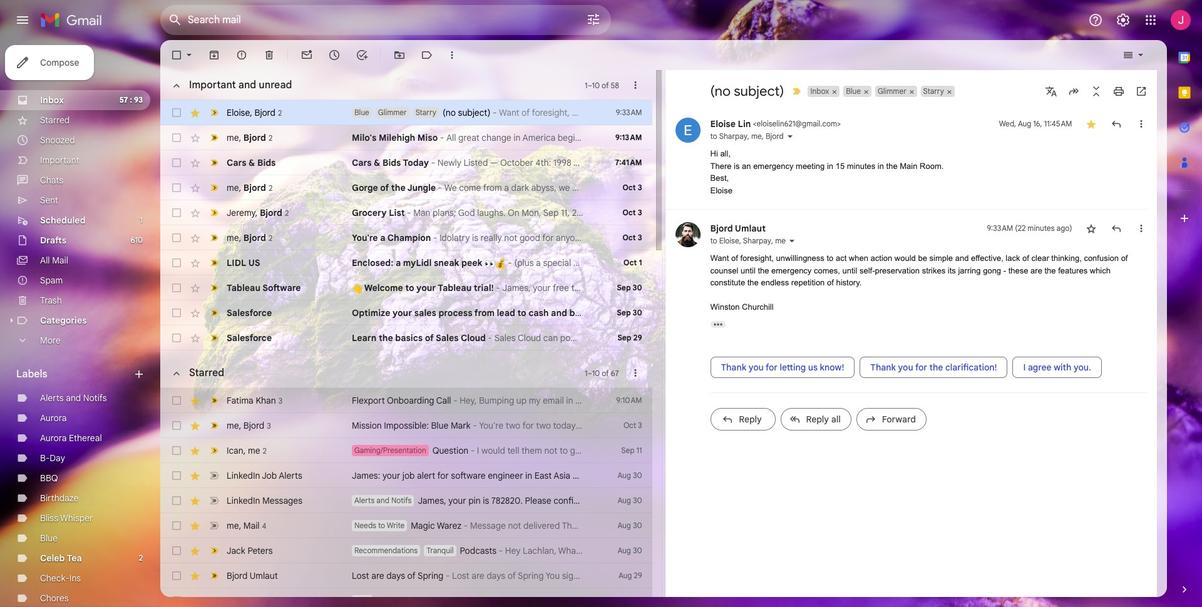 Task type: locate. For each thing, give the bounding box(es) containing it.
2 thank from the left
[[871, 362, 896, 373]]

1 horizontal spatial i
[[1023, 362, 1026, 373]]

aug left 16,
[[1018, 119, 1031, 128]]

me , bjord 2 down cars & bids at the left of the page
[[227, 182, 273, 193]]

1 horizontal spatial inbox
[[811, 86, 829, 96]]

history.
[[836, 278, 862, 287]]

5 30 from the top
[[633, 521, 642, 530]]

learn
[[352, 332, 377, 344]]

0 vertical spatial –
[[588, 80, 592, 90]]

subject) inside row
[[458, 107, 490, 118]]

sep for 11th row from the bottom of the (no subject) main content
[[617, 308, 631, 317]]

1 vertical spatial 29
[[634, 571, 642, 580]]

2 bids from the left
[[383, 157, 401, 168]]

linkedin for linkedin job alerts
[[227, 470, 260, 481]]

0 horizontal spatial tableau
[[227, 282, 260, 294]]

– inside starred tab panel
[[588, 368, 592, 378]]

oct for mark
[[624, 421, 636, 430]]

salesforce for sep 30
[[227, 307, 272, 319]]

1 vertical spatial a
[[396, 257, 401, 269]]

1 horizontal spatial bids
[[383, 157, 401, 168]]

1 30 from the top
[[633, 283, 642, 292]]

0 horizontal spatial a
[[380, 232, 385, 244]]

4 aug 30 from the top
[[618, 546, 642, 555]]

until up history.
[[842, 266, 857, 275]]

2 linkedin from the top
[[227, 495, 260, 507]]

to sharpay , me , bjord
[[710, 131, 784, 141]]

& up gorge
[[374, 157, 380, 168]]

i agree with you.
[[1023, 362, 1091, 373]]

reply
[[739, 414, 762, 425], [806, 414, 829, 425]]

(no up milo's milehigh miso -
[[443, 107, 456, 118]]

aug up aug 29
[[618, 546, 631, 555]]

job
[[262, 470, 277, 481]]

0 vertical spatial 29
[[633, 333, 642, 342]]

3 for gorge of the jungle -
[[638, 183, 642, 192]]

2 vertical spatial me , bjord 2
[[227, 232, 273, 243]]

and inside want of foresight, unwillingness to act when action would be simple and effective, lack of clear thinking, confusion of counsel until the emergency comes, until self-preservation strikes its jarring gong - these are the features which constitute the endless repetition of history.
[[955, 254, 969, 263]]

oct for -
[[622, 233, 636, 242]]

unwillingness
[[776, 254, 825, 263]]

asia
[[554, 470, 570, 481]]

1 linkedin from the top
[[227, 470, 260, 481]]

and up write
[[376, 496, 389, 505]]

1 salesforce from the top
[[227, 307, 272, 319]]

celeb tea
[[40, 553, 82, 564]]

for left clarification! on the bottom of page
[[915, 362, 927, 373]]

1 horizontal spatial &
[[374, 157, 380, 168]]

thank for thank you for letting us know!
[[721, 362, 746, 373]]

is left an at the right top of the page
[[734, 161, 740, 171]]

you left letting
[[749, 362, 764, 373]]

blue inside starred tab panel
[[431, 420, 449, 431]]

a for mylidl
[[396, 257, 401, 269]]

bjord down the "eloise , bjord 2"
[[243, 132, 266, 143]]

me , bjord 2
[[227, 132, 273, 143], [227, 182, 273, 193], [227, 232, 273, 243]]

row up 'oranges'
[[160, 564, 652, 589]]

sep 30 for salesforce
[[617, 308, 642, 317]]

row containing jacob simon
[[160, 589, 652, 607]]

inbox inside labels navigation
[[40, 95, 64, 106]]

0 horizontal spatial inbox
[[40, 95, 64, 106]]

1 vertical spatial are
[[371, 570, 384, 582]]

& for cars & bids
[[249, 157, 255, 168]]

1 inside row
[[639, 258, 642, 267]]

show details image down the eloiselin621@gmail.com
[[786, 133, 794, 140]]

cars down milo's
[[352, 157, 372, 168]]

30 right email
[[633, 496, 642, 505]]

1 horizontal spatial in
[[827, 161, 833, 171]]

0 horizontal spatial 9:33 am
[[616, 108, 642, 117]]

and inside alerts and notifs james, your pin is 782820. please confirm your email address
[[376, 496, 389, 505]]

oct 3 inside starred tab panel
[[624, 421, 642, 430]]

for inside james: your job alert for software engineer in east asia has been created link
[[437, 470, 449, 481]]

0 vertical spatial emergency
[[753, 161, 794, 171]]

9 row from the top
[[160, 301, 652, 326]]

important inside important and unread button
[[189, 79, 236, 91]]

in left 15
[[827, 161, 833, 171]]

aug 30 up aug 29
[[618, 546, 642, 555]]

bids for cars & bids
[[257, 157, 276, 168]]

1 vertical spatial is
[[483, 495, 489, 507]]

to inside want of foresight, unwillingness to act when action would be simple and effective, lack of clear thinking, confusion of counsel until the emergency comes, until self-preservation strikes its jarring gong - these are the features which constitute the endless repetition of history.
[[827, 254, 834, 263]]

alerts down james: at the bottom of the page
[[354, 496, 375, 505]]

0 horizontal spatial starred
[[40, 115, 70, 126]]

1 for 1 – 10 of 67
[[585, 368, 588, 378]]

reply left all on the bottom of page
[[806, 414, 829, 425]]

is inside 'hi all, there is an emergency meeting in 15 minutes in the main room. best, eloise'
[[734, 161, 740, 171]]

bjord umlaut inside starred tab panel
[[227, 570, 278, 582]]

lidl
[[227, 257, 246, 269]]

notifs inside labels navigation
[[83, 393, 107, 404]]

2 & from the left
[[374, 157, 380, 168]]

2 inside the "eloise , bjord 2"
[[278, 108, 282, 117]]

1 horizontal spatial is
[[734, 161, 740, 171]]

– inside important and unread "tab panel"
[[588, 80, 592, 90]]

11 row from the top
[[160, 388, 652, 413]]

chores
[[40, 593, 69, 604]]

days
[[386, 570, 405, 582]]

2 aug 30 from the top
[[618, 496, 642, 505]]

None search field
[[160, 5, 611, 35]]

row
[[160, 100, 652, 125], [160, 125, 652, 150], [160, 150, 652, 175], [160, 175, 652, 200], [160, 200, 652, 225], [160, 225, 652, 250], [160, 250, 652, 275], [160, 275, 652, 301], [160, 301, 652, 326], [160, 326, 652, 351], [160, 388, 652, 413], [160, 413, 652, 438], [160, 438, 652, 463], [160, 463, 652, 488], [160, 488, 662, 513], [160, 513, 652, 538], [160, 538, 652, 564], [160, 564, 652, 589], [160, 589, 652, 607]]

5 row from the top
[[160, 200, 652, 225]]

day
[[50, 453, 65, 464]]

1 horizontal spatial mail
[[243, 520, 260, 531]]

important inside labels navigation
[[40, 155, 79, 166]]

eloise , bjord 2
[[227, 107, 282, 118]]

in for created
[[525, 470, 532, 481]]

you for the
[[898, 362, 913, 373]]

sep inside starred tab panel
[[621, 446, 635, 455]]

2 inside jeremy , bjord 2
[[285, 208, 289, 218]]

notifs for alerts and notifs james, your pin is 782820. please confirm your email address
[[391, 496, 412, 505]]

0 vertical spatial me , bjord 2
[[227, 132, 273, 143]]

2 cars from the left
[[352, 157, 372, 168]]

3 inside me , bjord 3
[[267, 421, 271, 430]]

main menu image
[[15, 13, 30, 28]]

1 vertical spatial salesforce
[[227, 332, 272, 344]]

0 horizontal spatial (no
[[443, 107, 456, 118]]

row up milo's milehigh miso -
[[160, 100, 652, 125]]

podcasts -
[[460, 545, 505, 557]]

glimmer right blue button
[[878, 86, 906, 96]]

1 horizontal spatial starry
[[923, 86, 944, 96]]

30 down 11
[[633, 471, 642, 480]]

subject) for (no subject) -
[[458, 107, 490, 118]]

starred
[[40, 115, 70, 126], [189, 367, 224, 379]]

inbox button
[[808, 86, 830, 97]]

29 for learn the basics of sales cloud -
[[633, 333, 642, 342]]

1 vertical spatial emergency
[[771, 266, 812, 275]]

aug 30 for fourth row from the bottom
[[618, 521, 642, 530]]

9:10 am
[[616, 396, 642, 405]]

,
[[250, 107, 252, 118], [747, 131, 749, 141], [762, 131, 764, 141], [239, 132, 241, 143], [239, 182, 241, 193], [255, 207, 258, 218], [239, 232, 241, 243], [739, 236, 741, 245], [771, 236, 773, 245], [239, 420, 241, 431], [243, 445, 246, 456], [239, 520, 241, 531]]

aug for row containing linkedin job alerts
[[618, 471, 631, 480]]

blue down the bliss
[[40, 533, 58, 544]]

aug 30
[[618, 471, 642, 480], [618, 496, 642, 505], [618, 521, 642, 530], [618, 546, 642, 555]]

simon
[[253, 595, 278, 607]]

1 vertical spatial notifs
[[391, 496, 412, 505]]

list
[[389, 207, 405, 219]]

confirm
[[554, 495, 584, 507]]

linkedin down ican , me 2
[[227, 470, 260, 481]]

aug for row containing jacob simon
[[619, 596, 632, 605]]

1 horizontal spatial cars
[[352, 157, 372, 168]]

gaming/presentation
[[354, 446, 426, 455]]

thank inside 'button'
[[721, 362, 746, 373]]

tab list
[[1167, 40, 1202, 562]]

linkedin for linkedin messages
[[227, 495, 260, 507]]

bliss whisper link
[[40, 513, 93, 524]]

0 horizontal spatial starry
[[416, 108, 436, 117]]

0 vertical spatial minutes
[[847, 161, 875, 171]]

1 vertical spatial starred
[[189, 367, 224, 379]]

16,
[[1033, 119, 1042, 128]]

0 vertical spatial a
[[380, 232, 385, 244]]

1 bids from the left
[[257, 157, 276, 168]]

wed,
[[999, 119, 1016, 128]]

i left really
[[419, 595, 421, 607]]

sharpay down lin
[[719, 131, 747, 141]]

0 vertical spatial salesforce
[[227, 307, 272, 319]]

(no inside row
[[443, 107, 456, 118]]

Search mail text field
[[188, 14, 551, 26]]

3 aug 30 from the top
[[618, 521, 642, 530]]

row containing jeremy
[[160, 200, 652, 225]]

cars for cars & bids
[[227, 157, 246, 168]]

aug down the created
[[618, 496, 631, 505]]

1 horizontal spatial a
[[396, 257, 401, 269]]

9:33 am inside 9:33 am (22 minutes ago) cell
[[987, 224, 1013, 233]]

0 vertical spatial are
[[1031, 266, 1042, 275]]

1 vertical spatial i
[[419, 595, 421, 607]]

1 vertical spatial mail
[[243, 520, 260, 531]]

9:33 am left (22
[[987, 224, 1013, 233]]

8 row from the top
[[160, 275, 652, 301]]

james,
[[418, 495, 446, 507]]

2 until from the left
[[842, 266, 857, 275]]

6 row from the top
[[160, 225, 652, 250]]

starry
[[923, 86, 944, 96], [416, 108, 436, 117]]

1 for 1 – 10 of 58
[[585, 80, 588, 90]]

minutes right (22
[[1028, 224, 1055, 233]]

starred image
[[1085, 118, 1097, 130]]

search mail image
[[164, 9, 187, 31]]

0 vertical spatial mail
[[52, 255, 68, 266]]

row containing fatima khan
[[160, 388, 652, 413]]

– for 1 – 10 of 58
[[588, 80, 592, 90]]

aug up aug 28
[[619, 571, 632, 580]]

sep left 11
[[621, 446, 635, 455]]

1 horizontal spatial subject)
[[734, 83, 784, 100]]

2 aurora from the top
[[40, 433, 67, 444]]

oct inside starred tab panel
[[624, 421, 636, 430]]

3
[[638, 183, 642, 192], [638, 208, 642, 217], [638, 233, 642, 242], [278, 396, 282, 405], [638, 421, 642, 430], [267, 421, 271, 430]]

0 horizontal spatial &
[[249, 157, 255, 168]]

main
[[900, 161, 918, 171]]

1 inside starred tab panel
[[585, 368, 588, 378]]

1 horizontal spatial umlaut
[[735, 223, 766, 234]]

1 – from the top
[[588, 80, 592, 90]]

subject) up <
[[734, 83, 784, 100]]

hi all, there is an emergency meeting in 15 minutes in the main room. best, eloise
[[710, 149, 944, 195]]

30
[[633, 283, 642, 292], [633, 308, 642, 317], [633, 471, 642, 480], [633, 496, 642, 505], [633, 521, 642, 530], [633, 546, 642, 555]]

sharpay up 'foresight,'
[[743, 236, 771, 245]]

1 horizontal spatial thank
[[871, 362, 896, 373]]

enclosed:
[[352, 257, 393, 269]]

sep 11
[[621, 446, 642, 455]]

1 vertical spatial me , bjord 2
[[227, 182, 273, 193]]

0 horizontal spatial bjord umlaut
[[227, 570, 278, 582]]

1 vertical spatial linkedin
[[227, 495, 260, 507]]

peters
[[248, 545, 273, 557]]

10 inside starred tab panel
[[592, 368, 600, 378]]

i left agree at the bottom of the page
[[1023, 362, 1026, 373]]

1 aurora from the top
[[40, 413, 67, 424]]

show details image
[[786, 133, 794, 140], [788, 237, 796, 245]]

aug left 28
[[619, 596, 632, 605]]

you inside thank you for letting us know! 'button'
[[749, 362, 764, 373]]

1 sep 30 from the top
[[617, 283, 642, 292]]

row up champion
[[160, 200, 652, 225]]

basics
[[395, 332, 423, 344]]

and inside button
[[238, 79, 256, 91]]

1 vertical spatial 9:33 am
[[987, 224, 1013, 233]]

warez
[[437, 520, 462, 532]]

1 horizontal spatial are
[[1031, 266, 1042, 275]]

1 & from the left
[[249, 157, 255, 168]]

30 up aug 29
[[633, 546, 642, 555]]

ago)
[[1057, 224, 1072, 233]]

aurora up aurora ethereal
[[40, 413, 67, 424]]

1 vertical spatial umlaut
[[250, 570, 278, 582]]

0 vertical spatial important
[[189, 79, 236, 91]]

2 me , bjord 2 from the top
[[227, 182, 273, 193]]

1 vertical spatial bjord umlaut
[[227, 570, 278, 582]]

3 row from the top
[[160, 150, 652, 175]]

aug 30 for row containing linkedin messages
[[618, 496, 642, 505]]

notifs down labels heading
[[83, 393, 107, 404]]

1 cars from the left
[[227, 157, 246, 168]]

1 horizontal spatial alerts
[[279, 470, 302, 481]]

not starred image
[[1085, 222, 1097, 235]]

eloise
[[227, 107, 250, 118], [710, 118, 736, 130], [710, 186, 733, 195], [719, 236, 739, 245]]

1 horizontal spatial 9:33 am
[[987, 224, 1013, 233]]

(no subject) main content
[[160, 40, 1167, 607]]

created
[[611, 470, 642, 481]]

bjord down fatima khan 3
[[243, 420, 264, 431]]

row containing bjord umlaut
[[160, 564, 652, 589]]

alerts and notifs
[[40, 393, 107, 404]]

1 horizontal spatial starred
[[189, 367, 224, 379]]

row up impossible:
[[160, 388, 652, 413]]

2 for row containing jeremy
[[285, 208, 289, 218]]

are down clear
[[1031, 266, 1042, 275]]

inbox inside button
[[811, 86, 829, 96]]

0 vertical spatial is
[[734, 161, 740, 171]]

best,
[[710, 173, 729, 183]]

ican , me 2
[[227, 445, 267, 456]]

(no subject) -
[[443, 107, 499, 118]]

the left endless
[[747, 278, 759, 287]]

2 for 6th row from the top of the (no subject) main content
[[269, 233, 273, 243]]

labels
[[16, 368, 47, 381]]

0 horizontal spatial bids
[[257, 157, 276, 168]]

eloise left lin
[[710, 118, 736, 130]]

jungle
[[407, 182, 436, 193]]

2 – from the top
[[588, 368, 592, 378]]

alerts inside labels navigation
[[40, 393, 64, 404]]

row down flexport onboarding call -
[[160, 413, 652, 438]]

93
[[134, 95, 143, 105]]

the left 'main'
[[886, 161, 898, 171]]

3 for mission impossible: blue mark -
[[638, 421, 642, 430]]

(no subject)
[[710, 83, 784, 100]]

10 left 58
[[592, 80, 600, 90]]

1 vertical spatial aurora
[[40, 433, 67, 444]]

3 30 from the top
[[633, 471, 642, 480]]

you inside row
[[518, 595, 532, 607]]

1 vertical spatial sep 30
[[617, 308, 642, 317]]

1 tableau from the left
[[227, 282, 260, 294]]

aug 30 down email
[[618, 521, 642, 530]]

10 for 1 – 10 of 58
[[592, 80, 600, 90]]

1 vertical spatial starry
[[416, 108, 436, 117]]

list containing eloise lin
[[665, 105, 1147, 440]]

oct 3 for mark
[[624, 421, 642, 430]]

of right lack at the right of the page
[[1023, 254, 1029, 263]]

glimmer up the milehigh
[[378, 108, 407, 117]]

2 vertical spatial alerts
[[354, 496, 375, 505]]

1 vertical spatial –
[[588, 368, 592, 378]]

a right the you're
[[380, 232, 385, 244]]

0 vertical spatial subject)
[[734, 83, 784, 100]]

optimize your sales process from lead to cash and beyond link
[[352, 307, 601, 319]]

2 inside ican , me 2
[[263, 446, 267, 456]]

want of foresight, unwillingness to act when action would be simple and effective, lack of clear thinking, confusion of counsel until the emergency comes, until self-preservation strikes its jarring gong - these are the features which constitute the endless repetition of history.
[[710, 254, 1128, 287]]

sep 30 down oct 1
[[617, 283, 642, 292]]

bjord umlaut inside "list"
[[710, 223, 766, 234]]

and inside labels navigation
[[66, 393, 81, 404]]

me , bjord 2 for gorge
[[227, 182, 273, 193]]

2 horizontal spatial alerts
[[354, 496, 375, 505]]

1 until from the left
[[741, 266, 756, 275]]

0 horizontal spatial i
[[419, 595, 421, 607]]

support image
[[1088, 13, 1103, 28]]

row down champion
[[160, 250, 652, 275]]

mission impossible: blue mark -
[[352, 420, 479, 431]]

the left clarification! on the bottom of page
[[929, 362, 943, 373]]

2 inside labels navigation
[[139, 553, 143, 563]]

starred inside button
[[189, 367, 224, 379]]

blue up milo's
[[354, 108, 369, 117]]

0 horizontal spatial subject)
[[458, 107, 490, 118]]

10 for 1 – 10 of 67
[[592, 368, 600, 378]]

9:33 am for 9:33 am (22 minutes ago)
[[987, 224, 1013, 233]]

None checkbox
[[170, 49, 183, 61], [170, 131, 183, 144], [170, 157, 183, 169], [170, 182, 183, 194], [170, 257, 183, 269], [170, 307, 183, 319], [170, 520, 183, 532], [170, 545, 183, 557], [170, 595, 183, 607], [170, 49, 183, 61], [170, 131, 183, 144], [170, 157, 183, 169], [170, 182, 183, 194], [170, 257, 183, 269], [170, 307, 183, 319], [170, 520, 183, 532], [170, 545, 183, 557], [170, 595, 183, 607]]

0 vertical spatial bjord umlaut
[[710, 223, 766, 234]]

your left job
[[382, 470, 400, 481]]

spam link
[[40, 275, 63, 286]]

1 horizontal spatial notifs
[[391, 496, 412, 505]]

in left 'main'
[[878, 161, 884, 171]]

alerts inside alerts and notifs james, your pin is 782820. please confirm your email address
[[354, 496, 375, 505]]

0 vertical spatial starred
[[40, 115, 70, 126]]

want
[[710, 254, 729, 263]]

report spam image
[[235, 49, 248, 61]]

1 vertical spatial minutes
[[1028, 224, 1055, 233]]

0 vertical spatial starry
[[923, 86, 944, 96]]

east
[[535, 470, 552, 481]]

0 vertical spatial 10
[[592, 80, 600, 90]]

sep
[[617, 283, 631, 292], [617, 308, 631, 317], [617, 333, 631, 342], [621, 446, 635, 455]]

impossible:
[[384, 420, 429, 431]]

miso
[[418, 132, 438, 143]]

reply for reply
[[739, 414, 762, 425]]

inbox
[[811, 86, 829, 96], [40, 95, 64, 106]]

2 salesforce from the top
[[227, 332, 272, 344]]

you inside thank you for the clarification! button
[[898, 362, 913, 373]]

notifs inside alerts and notifs james, your pin is 782820. please confirm your email address
[[391, 496, 412, 505]]

2 30 from the top
[[633, 308, 642, 317]]

are right lost
[[371, 570, 384, 582]]

13 row from the top
[[160, 438, 652, 463]]

0 vertical spatial glimmer
[[878, 86, 906, 96]]

linkedin up the me , mail 4 at the bottom
[[227, 495, 260, 507]]

1 me , bjord 2 from the top
[[227, 132, 273, 143]]

19 row from the top
[[160, 589, 652, 607]]

write
[[387, 521, 405, 530]]

9:33 am (22 minutes ago) cell
[[987, 222, 1072, 235]]

1 vertical spatial (no
[[443, 107, 456, 118]]

9:33 am (22 minutes ago)
[[987, 224, 1072, 233]]

2 horizontal spatial in
[[878, 161, 884, 171]]

2 row from the top
[[160, 125, 652, 150]]

b-
[[40, 453, 50, 464]]

4 30 from the top
[[633, 496, 642, 505]]

in left east
[[525, 470, 532, 481]]

bjord umlaut up 'to eloise , sharpay , me'
[[710, 223, 766, 234]]

1 horizontal spatial minutes
[[1028, 224, 1055, 233]]

show details image up unwillingness
[[788, 237, 796, 245]]

thank down show trimmed content icon
[[721, 362, 746, 373]]

10 left 67
[[592, 368, 600, 378]]

labels heading
[[16, 368, 133, 381]]

1 horizontal spatial glimmer
[[878, 86, 906, 96]]

row containing ican
[[160, 438, 652, 463]]

needs
[[354, 521, 376, 530]]

10 row from the top
[[160, 326, 652, 351]]

me , bjord 2 for milo's
[[227, 132, 273, 143]]

2 horizontal spatial you
[[898, 362, 913, 373]]

– left 58
[[588, 80, 592, 90]]

sep for row containing tableau software
[[617, 283, 631, 292]]

delete image
[[263, 49, 275, 61]]

0 vertical spatial 9:33 am
[[616, 108, 642, 117]]

14 row from the top
[[160, 463, 652, 488]]

0 horizontal spatial thank
[[721, 362, 746, 373]]

9:33 am up 9:13 am
[[616, 108, 642, 117]]

0 horizontal spatial alerts
[[40, 393, 64, 404]]

29 inside important and unread "tab panel"
[[633, 333, 642, 342]]

30 for linkedin messages
[[633, 496, 642, 505]]

2 sep 30 from the top
[[617, 308, 642, 317]]

me , bjord 2 for you're
[[227, 232, 273, 243]]

james:
[[352, 470, 380, 481]]

subject)
[[734, 83, 784, 100], [458, 107, 490, 118]]

row up today
[[160, 125, 652, 150]]

reply all link
[[780, 408, 851, 430]]

0 horizontal spatial important
[[40, 155, 79, 166]]

lack
[[1006, 254, 1020, 263]]

alerts for alerts and notifs james, your pin is 782820. please confirm your email address
[[354, 496, 375, 505]]

10 inside important and unread "tab panel"
[[592, 80, 600, 90]]

0 vertical spatial i
[[1023, 362, 1026, 373]]

0 horizontal spatial you
[[518, 595, 532, 607]]

2 10 from the top
[[592, 368, 600, 378]]

7:41 am
[[615, 158, 642, 167]]

30 for tableau software
[[633, 283, 642, 292]]

None checkbox
[[170, 106, 183, 119], [170, 207, 183, 219], [170, 232, 183, 244], [170, 282, 183, 294], [170, 332, 183, 344], [170, 394, 183, 407], [170, 420, 183, 432], [170, 445, 183, 457], [170, 470, 183, 482], [170, 495, 183, 507], [170, 570, 183, 582], [170, 106, 183, 119], [170, 207, 183, 219], [170, 232, 183, 244], [170, 282, 183, 294], [170, 332, 183, 344], [170, 394, 183, 407], [170, 420, 183, 432], [170, 445, 183, 457], [170, 470, 183, 482], [170, 495, 183, 507], [170, 570, 183, 582]]

0 vertical spatial (no
[[710, 83, 731, 100]]

3 for you're a champion -
[[638, 233, 642, 242]]

you for letting
[[749, 362, 764, 373]]

2 for 2nd row from the top
[[269, 133, 273, 142]]

1 reply from the left
[[739, 414, 762, 425]]

1 aug 30 from the top
[[618, 471, 642, 480]]

starry right glimmer button in the right top of the page
[[923, 86, 944, 96]]

>
[[837, 119, 841, 128]]

umlaut up 'to eloise , sharpay , me'
[[735, 223, 766, 234]]

1 horizontal spatial (no
[[710, 83, 731, 100]]

blue left the mark
[[431, 420, 449, 431]]

17 row from the top
[[160, 538, 652, 564]]

which
[[1090, 266, 1111, 275]]

1 vertical spatial show details image
[[788, 237, 796, 245]]

1 inside labels navigation
[[140, 215, 143, 225]]

row down milo's milehigh miso -
[[160, 150, 652, 175]]

gmail image
[[40, 8, 108, 33]]

lin
[[738, 118, 751, 130]]

2 for row containing ican
[[263, 446, 267, 456]]

0 horizontal spatial mail
[[52, 255, 68, 266]]

0 vertical spatial show details image
[[786, 133, 794, 140]]

0 vertical spatial linkedin
[[227, 470, 260, 481]]

0 vertical spatial umlaut
[[735, 223, 766, 234]]

1 horizontal spatial you
[[749, 362, 764, 373]]

thank inside button
[[871, 362, 896, 373]]

linkedin
[[227, 470, 260, 481], [227, 495, 260, 507]]

1 vertical spatial 10
[[592, 368, 600, 378]]

more button
[[0, 331, 150, 351]]

cars for cars & bids today -
[[352, 157, 372, 168]]

row containing tableau software
[[160, 275, 652, 301]]

comes,
[[814, 266, 840, 275]]

until
[[741, 266, 756, 275], [842, 266, 857, 275]]

0 horizontal spatial minutes
[[847, 161, 875, 171]]

us
[[808, 362, 818, 373]]

jeremy , bjord 2
[[227, 207, 289, 218]]

0 horizontal spatial until
[[741, 266, 756, 275]]

row up basics
[[160, 301, 652, 326]]

meeting
[[796, 161, 825, 171]]

and up jarring
[[955, 254, 969, 263]]

bjord down the eloise lin cell
[[766, 131, 784, 141]]

7 row from the top
[[160, 250, 652, 275]]

reply for reply all
[[806, 414, 829, 425]]

3 me , bjord 2 from the top
[[227, 232, 273, 243]]

0 horizontal spatial is
[[483, 495, 489, 507]]

row up lost are days of spring -
[[160, 538, 652, 564]]

james: your job alert for software engineer in east asia has been created link
[[352, 470, 642, 482]]

list
[[665, 105, 1147, 440]]

show details image for bjord
[[786, 133, 794, 140]]

reply all
[[806, 414, 841, 425]]

1 vertical spatial important
[[40, 155, 79, 166]]

your left pin
[[448, 495, 466, 507]]

me , bjord 2 up cars & bids at the left of the page
[[227, 132, 273, 143]]

is inside row
[[483, 495, 489, 507]]

row down impossible:
[[160, 438, 652, 463]]

in inside starred tab panel
[[525, 470, 532, 481]]

1 row from the top
[[160, 100, 652, 125]]

1 10 from the top
[[592, 80, 600, 90]]

9:33 am inside row
[[616, 108, 642, 117]]

to inside needs to write magic warez -
[[378, 521, 385, 530]]

2 reply from the left
[[806, 414, 829, 425]]

for right alert at the left bottom
[[437, 470, 449, 481]]

15 row from the top
[[160, 488, 662, 513]]

0 horizontal spatial cars
[[227, 157, 246, 168]]

all mail
[[40, 255, 68, 266]]

oct 3 for -
[[622, 233, 642, 242]]

magic
[[411, 520, 435, 532]]

29 inside starred tab panel
[[634, 571, 642, 580]]

18 row from the top
[[160, 564, 652, 589]]

9:33 am for 9:33 am
[[616, 108, 642, 117]]

1 thank from the left
[[721, 362, 746, 373]]

engineer
[[488, 470, 523, 481]]

to left write
[[378, 521, 385, 530]]

1 horizontal spatial bjord umlaut
[[710, 223, 766, 234]]

is right pin
[[483, 495, 489, 507]]

0 vertical spatial notifs
[[83, 393, 107, 404]]



Task type: vqa. For each thing, say whether or not it's contained in the screenshot.
row containing Bjord Umlaut
yes



Task type: describe. For each thing, give the bounding box(es) containing it.
emergency inside 'hi all, there is an emergency meeting in 15 minutes in the main room. best, eloise'
[[753, 161, 794, 171]]

ethereal
[[69, 433, 102, 444]]

me right ican
[[248, 445, 260, 456]]

of right days
[[407, 570, 416, 582]]

i inside row
[[419, 595, 421, 607]]

28
[[634, 596, 642, 605]]

starry inside important and unread "tab panel"
[[416, 108, 436, 117]]

b-day link
[[40, 453, 65, 464]]

salesforce for sep 29
[[227, 332, 272, 344]]

me up unwillingness
[[775, 236, 786, 245]]

for inside thank you for letting us know! 'button'
[[766, 362, 778, 373]]

to up want
[[710, 236, 717, 245]]

starred tab panel
[[160, 351, 662, 607]]

the left party!
[[581, 595, 595, 607]]

Not starred checkbox
[[1085, 222, 1097, 235]]

chats link
[[40, 175, 63, 186]]

you.
[[1074, 362, 1091, 373]]

me up jeremy
[[227, 182, 239, 193]]

important for important 'link'
[[40, 155, 79, 166]]

mail inside starred tab panel
[[243, 520, 260, 531]]

wed, aug 16, 11:45 am
[[999, 119, 1072, 128]]

and for alerts and notifs james, your pin is 782820. please confirm your email address
[[376, 496, 389, 505]]

milehigh
[[379, 132, 415, 143]]

of right confusion on the right of page
[[1121, 254, 1128, 263]]

move to image
[[393, 49, 406, 61]]

👋 image
[[352, 284, 362, 294]]

to right the lead
[[517, 307, 526, 319]]

9:13 am
[[615, 133, 642, 142]]

– for 1 – 10 of 67
[[588, 368, 592, 378]]

bids for cars & bids today -
[[383, 157, 401, 168]]

labels image
[[421, 49, 433, 61]]

row containing cars & bids
[[160, 150, 652, 175]]

the inside button
[[929, 362, 943, 373]]

more
[[40, 335, 60, 346]]

mail inside labels navigation
[[52, 255, 68, 266]]

categories link
[[40, 315, 87, 326]]

bjord up 'to eloise , sharpay , me'
[[710, 223, 733, 234]]

to right welcome
[[405, 282, 414, 294]]

self-
[[860, 266, 875, 275]]

lost
[[352, 570, 369, 582]]

aug for row containing bjord umlaut
[[619, 571, 632, 580]]

letting
[[780, 362, 806, 373]]

important and unread
[[189, 79, 292, 91]]

sep for row containing ican
[[621, 446, 635, 455]]

tranquil
[[427, 546, 454, 555]]

starry inside button
[[923, 86, 944, 96]]

really
[[423, 595, 445, 607]]

me up ican
[[227, 420, 239, 431]]

call
[[436, 395, 451, 406]]

snoozed link
[[40, 135, 75, 146]]

archive image
[[208, 49, 220, 61]]

room.
[[920, 161, 944, 171]]

aurora for aurora ethereal
[[40, 433, 67, 444]]

fatima
[[227, 395, 253, 406]]

30 for linkedin job alerts
[[633, 471, 642, 480]]

i agree with you. button
[[1013, 357, 1102, 378]]

aug for fourth row from the bottom
[[618, 521, 631, 530]]

umlaut inside row
[[250, 570, 278, 582]]

1 for 1
[[140, 215, 143, 225]]

are inside row
[[371, 570, 384, 582]]

aug inside 'cell'
[[1018, 119, 1031, 128]]

:
[[130, 95, 132, 105]]

important for important and unread
[[189, 79, 236, 91]]

oct for jungle
[[622, 183, 636, 192]]

peek
[[461, 257, 482, 269]]

610
[[131, 235, 143, 245]]

me up cars & bids at the left of the page
[[227, 132, 239, 143]]

inbox section options image
[[630, 79, 642, 91]]

minutes inside cell
[[1028, 224, 1055, 233]]

the right learn
[[379, 332, 393, 344]]

software
[[262, 282, 301, 294]]

cars & bids today -
[[352, 157, 437, 168]]

ican
[[227, 445, 243, 456]]

alerts and notifs link
[[40, 393, 107, 404]]

me up jack
[[227, 520, 239, 531]]

bjord right jeremy
[[260, 207, 282, 218]]

and right cash
[[551, 307, 567, 319]]

linkedin messages
[[227, 495, 302, 507]]

me up lidl
[[227, 232, 239, 243]]

(no for (no subject)
[[710, 83, 731, 100]]

software
[[451, 470, 486, 481]]

bjord down jeremy , bjord 2
[[243, 232, 266, 243]]

row containing lidl us
[[160, 250, 652, 275]]

mission
[[352, 420, 382, 431]]

umlaut inside "list"
[[735, 223, 766, 234]]

3 for grocery list -
[[638, 208, 642, 217]]

tea
[[67, 553, 82, 564]]

eloise inside 'hi all, there is an emergency meeting in 15 minutes in the main room. best, eloise'
[[710, 186, 733, 195]]

6 30 from the top
[[633, 546, 642, 555]]

jack peters
[[227, 545, 273, 557]]

wed, aug 16, 11:45 am cell
[[999, 118, 1072, 130]]

sep 30 for tableau software
[[617, 283, 642, 292]]

labels navigation
[[0, 40, 160, 607]]

b-day
[[40, 453, 65, 464]]

more image
[[446, 49, 458, 61]]

mark
[[451, 420, 471, 431]]

for inside thank you for the clarification! button
[[915, 362, 927, 373]]

show trimmed content image
[[710, 321, 725, 328]]

are inside want of foresight, unwillingness to act when action would be simple and effective, lack of clear thinking, confusion of counsel until the emergency comes, until self-preservation strikes its jarring gong - these are the features which constitute the endless repetition of history.
[[1031, 266, 1042, 275]]

trash link
[[40, 295, 62, 306]]

57
[[119, 95, 128, 105]]

advanced search options image
[[581, 7, 606, 32]]

for right 'brought'
[[568, 595, 579, 607]]

4 row from the top
[[160, 175, 652, 200]]

(22
[[1015, 224, 1026, 233]]

preservation
[[875, 266, 920, 275]]

toggle split pane mode image
[[1122, 49, 1135, 61]]

blue link
[[40, 533, 58, 544]]

bliss whisper
[[40, 513, 93, 524]]

- inside want of foresight, unwillingness to act when action would be simple and effective, lack of clear thinking, confusion of counsel until the emergency comes, until self-preservation strikes its jarring gong - these are the features which constitute the endless repetition of history.
[[1003, 266, 1006, 275]]

notifs for alerts and notifs
[[83, 393, 107, 404]]

aurora for aurora 'link'
[[40, 413, 67, 424]]

blue inside labels navigation
[[40, 533, 58, 544]]

please
[[525, 495, 551, 507]]

optimize
[[352, 307, 390, 319]]

the down clear
[[1045, 266, 1056, 275]]

in for main
[[827, 161, 833, 171]]

show details image for me
[[788, 237, 796, 245]]

alerts and notifs james, your pin is 782820. please confirm your email address
[[354, 495, 662, 507]]

snooze image
[[328, 49, 341, 61]]

to up hi
[[710, 131, 717, 141]]

a for champion
[[380, 232, 385, 244]]

the right the 'liked'
[[468, 595, 481, 607]]

aug 28
[[619, 596, 642, 605]]

aug for row containing linkedin messages
[[618, 496, 631, 505]]

oct 3 for jungle
[[622, 183, 642, 192]]

2 tableau from the left
[[438, 282, 472, 294]]

gong
[[983, 266, 1001, 275]]

emergency inside want of foresight, unwillingness to act when action would be simple and effective, lack of clear thinking, confusion of counsel until the emergency comes, until self-preservation strikes its jarring gong - these are the features which constitute the endless repetition of history.
[[771, 266, 812, 275]]

of left 58
[[602, 80, 609, 90]]

eloise inside row
[[227, 107, 250, 118]]

glimmer inside button
[[878, 86, 906, 96]]

of down 'comes,'
[[827, 278, 834, 287]]

1 vertical spatial sharpay
[[743, 236, 771, 245]]

add to tasks image
[[356, 49, 368, 61]]

churchill
[[742, 302, 774, 312]]

eloise up want
[[719, 236, 739, 245]]

blue inside blue button
[[846, 86, 861, 96]]

the left jungle
[[391, 182, 406, 193]]

and for alerts and notifs
[[66, 393, 81, 404]]

row containing jack peters
[[160, 538, 652, 564]]

with
[[1054, 362, 1072, 373]]

your left sales
[[393, 307, 412, 319]]

flexport onboarding call -
[[352, 395, 460, 406]]

0 vertical spatial sharpay
[[719, 131, 747, 141]]

address
[[630, 495, 662, 507]]

& for cars & bids today -
[[374, 157, 380, 168]]

2 for 4th row from the top
[[269, 183, 273, 193]]

job
[[402, 470, 415, 481]]

minutes inside 'hi all, there is an emergency meeting in 15 minutes in the main room. best, eloise'
[[847, 161, 875, 171]]

important and unread tab panel
[[160, 70, 652, 351]]

jeremy
[[227, 207, 255, 218]]

mylidl
[[403, 257, 432, 269]]

bjord down unread
[[255, 107, 275, 118]]

💰 image
[[495, 259, 506, 269]]

be
[[918, 254, 927, 263]]

subject) for (no subject)
[[734, 83, 784, 100]]

thank you for the clarification!
[[871, 362, 997, 373]]

row containing linkedin job alerts
[[160, 463, 652, 488]]

inbox for inbox button on the right
[[811, 86, 829, 96]]

reply link
[[710, 408, 775, 430]]

celeb tea link
[[40, 553, 82, 564]]

the down 'foresight,'
[[758, 266, 769, 275]]

champion
[[387, 232, 431, 244]]

aug 30 for row containing linkedin job alerts
[[618, 471, 642, 480]]

confusion
[[1084, 254, 1119, 263]]

thank for thank you for the clarification!
[[871, 362, 896, 373]]

row containing linkedin messages
[[160, 488, 662, 513]]

of left 67
[[602, 368, 609, 378]]

of left the sales
[[425, 332, 434, 344]]

30 for salesforce
[[633, 308, 642, 317]]

16 row from the top
[[160, 513, 652, 538]]

Starred checkbox
[[1085, 118, 1097, 130]]

eloise lin cell
[[710, 118, 841, 130]]

bjord down jack
[[227, 570, 248, 582]]

1 vertical spatial alerts
[[279, 470, 302, 481]]

i inside button
[[1023, 362, 1026, 373]]

features
[[1058, 266, 1088, 275]]

glimmer inside important and unread "tab panel"
[[378, 108, 407, 117]]

(no for (no subject) -
[[443, 107, 456, 118]]

gorge of the jungle -
[[352, 182, 444, 193]]

blue inside important and unread "tab panel"
[[354, 108, 369, 117]]

11:45 am
[[1044, 119, 1072, 128]]

compose button
[[5, 45, 94, 80]]

your up sales
[[416, 282, 436, 294]]

list inside (no subject) main content
[[665, 105, 1147, 440]]

starred inside labels navigation
[[40, 115, 70, 126]]

row containing eloise
[[160, 100, 652, 125]]

strikes
[[922, 266, 946, 275]]

from
[[474, 307, 495, 319]]

and for important and unread
[[238, 79, 256, 91]]

oranges - i really liked the oranges you brought for the party!
[[376, 595, 620, 607]]

sales
[[414, 307, 436, 319]]

inbox for inbox link
[[40, 95, 64, 106]]

of right gorge
[[380, 182, 389, 193]]

your left email
[[586, 495, 604, 507]]

alerts for alerts and notifs
[[40, 393, 64, 404]]

<
[[753, 119, 757, 128]]

12 row from the top
[[160, 413, 652, 438]]

check-
[[40, 573, 69, 584]]

the inside 'hi all, there is an emergency meeting in 15 minutes in the main room. best, eloise'
[[886, 161, 898, 171]]

29 for lost are days of spring -
[[634, 571, 642, 580]]

bbq
[[40, 473, 58, 484]]

grocery list -
[[352, 207, 413, 219]]

agree
[[1028, 362, 1052, 373]]

bjord down cars & bids at the left of the page
[[243, 182, 266, 193]]

welcome to your tableau trial!
[[362, 282, 494, 294]]

process
[[439, 307, 472, 319]]

gaming/presentation question -
[[354, 445, 477, 456]]

👀 image
[[485, 259, 495, 269]]

me down <
[[751, 131, 762, 141]]

thank you for letting us know!
[[721, 362, 844, 373]]

milo's
[[352, 132, 377, 143]]

of right want
[[731, 254, 738, 263]]

counsel
[[710, 266, 738, 275]]

settings image
[[1116, 13, 1131, 28]]

ins
[[69, 573, 81, 584]]

jack
[[227, 545, 245, 557]]

starred button
[[164, 361, 229, 386]]

3 inside fatima khan 3
[[278, 396, 282, 405]]

welcome
[[364, 282, 403, 294]]

sep for tenth row from the top
[[617, 333, 631, 342]]



